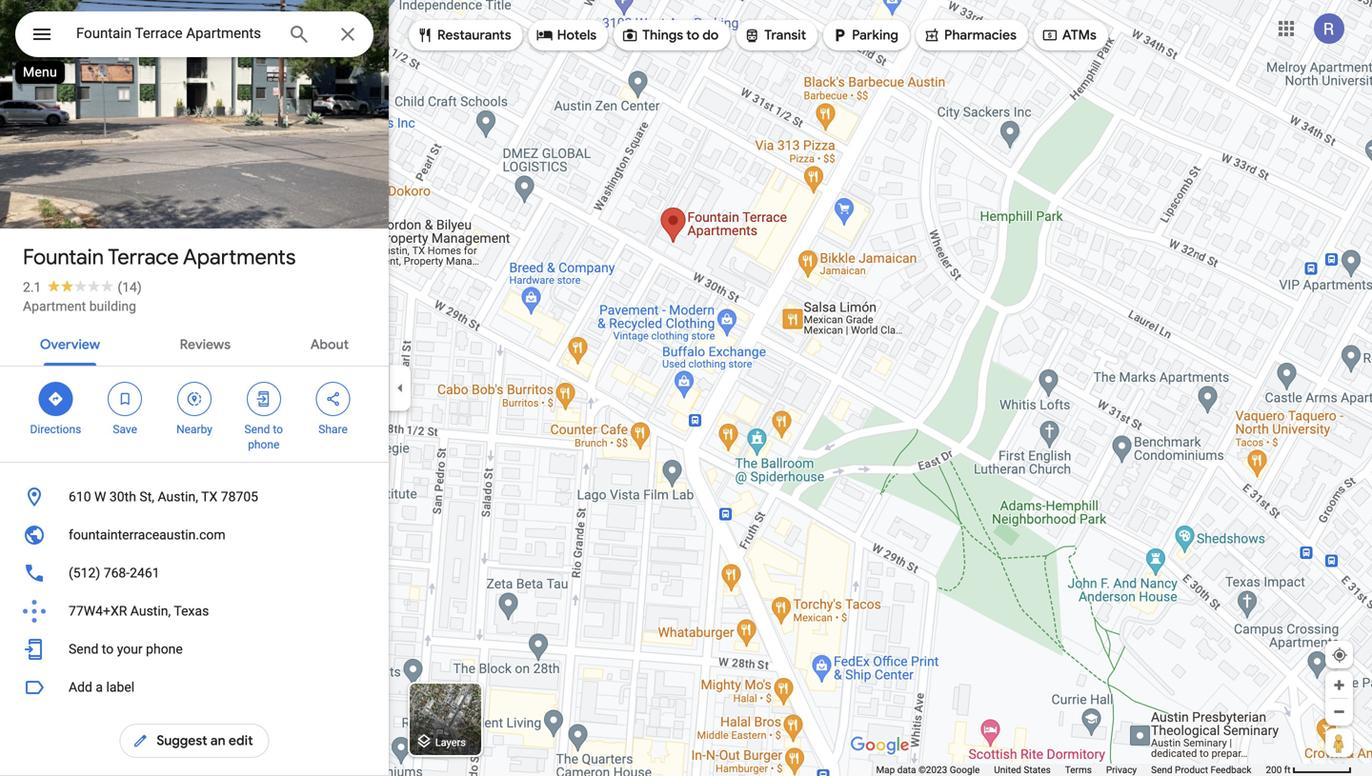 Task type: vqa. For each thing, say whether or not it's contained in the screenshot.
THE HUNTINGTON LIBRARY, ART MUSEUM, AND BOTANICAL GARDENS ICON
no



Task type: describe. For each thing, give the bounding box(es) containing it.
2461
[[130, 566, 160, 581]]

fountain terrace apartments main content
[[0, 0, 389, 777]]


[[255, 389, 272, 410]]

w
[[94, 489, 106, 505]]

apartment building button
[[23, 297, 136, 316]]

23
[[49, 189, 66, 207]]

edit
[[229, 733, 253, 750]]

reviews
[[180, 336, 231, 354]]

fountain terrace apartments
[[23, 244, 296, 271]]

200 ft button
[[1266, 765, 1352, 776]]

send to your phone button
[[0, 631, 389, 669]]

nearby
[[176, 423, 212, 437]]

to for send to phone
[[273, 423, 283, 437]]

building
[[89, 299, 136, 315]]

photo of fountain terrace apartments image
[[0, 0, 389, 260]]

suggest
[[157, 733, 207, 750]]

google maps element
[[0, 0, 1372, 777]]

 things to do
[[622, 25, 719, 46]]

parking
[[852, 27, 899, 44]]

 parking
[[831, 25, 899, 46]]

send to phone
[[245, 423, 283, 452]]

united
[[994, 765, 1022, 776]]


[[132, 731, 149, 752]]

©2023
[[919, 765, 948, 776]]

fountain
[[23, 244, 104, 271]]

30th
[[110, 489, 136, 505]]

to inside  things to do
[[687, 27, 700, 44]]

2.1 stars image
[[41, 280, 118, 292]]

 search field
[[15, 11, 374, 61]]

transit
[[765, 27, 806, 44]]

terms button
[[1065, 764, 1092, 777]]

states
[[1024, 765, 1051, 776]]

apartment building
[[23, 299, 136, 315]]

about
[[310, 336, 349, 354]]

actions for fountain terrace apartments region
[[0, 367, 389, 462]]


[[831, 25, 848, 46]]

77w4+xr austin, texas button
[[0, 593, 389, 631]]

st,
[[140, 489, 154, 505]]

about button
[[295, 320, 364, 366]]

send for send to your phone
[[69, 642, 98, 658]]

map data ©2023 google
[[876, 765, 980, 776]]

ft
[[1285, 765, 1291, 776]]

200
[[1266, 765, 1282, 776]]

privacy
[[1106, 765, 1137, 776]]

add
[[69, 680, 92, 696]]

 atms
[[1042, 25, 1097, 46]]


[[536, 25, 553, 46]]


[[47, 389, 64, 410]]

to for send to your phone
[[102, 642, 114, 658]]

(512) 768-2461 button
[[0, 555, 389, 593]]

 transit
[[744, 25, 806, 46]]

privacy button
[[1106, 764, 1137, 777]]

tab list inside google maps 'element'
[[0, 320, 389, 366]]

 suggest an edit
[[132, 731, 253, 752]]

hotels
[[557, 27, 597, 44]]


[[924, 25, 941, 46]]

77w4+xr austin, texas
[[69, 604, 209, 620]]

show your location image
[[1332, 647, 1349, 664]]

share
[[319, 423, 348, 437]]

reviews button
[[165, 320, 246, 366]]

 pharmacies
[[924, 25, 1017, 46]]

2.1
[[23, 280, 41, 295]]

overview button
[[25, 320, 115, 366]]

send for send to phone
[[245, 423, 270, 437]]

overview
[[40, 336, 100, 354]]

610 w 30th st, austin, tx 78705
[[69, 489, 258, 505]]

apartments
[[183, 244, 296, 271]]

768-
[[104, 566, 130, 581]]


[[325, 389, 342, 410]]

atms
[[1063, 27, 1097, 44]]

add a label button
[[0, 669, 389, 707]]

send product feedback button
[[1152, 764, 1252, 777]]

product
[[1175, 765, 1209, 776]]

layers
[[435, 737, 466, 749]]

united states button
[[994, 764, 1051, 777]]



Task type: locate. For each thing, give the bounding box(es) containing it.
send to your phone
[[69, 642, 183, 658]]

footer containing map data ©2023 google
[[876, 764, 1266, 777]]

1 vertical spatial send
[[69, 642, 98, 658]]

austin, right st, at the bottom left of the page
[[158, 489, 198, 505]]

send left product
[[1152, 765, 1173, 776]]

to left share
[[273, 423, 283, 437]]

terrace
[[108, 244, 179, 271]]

to inside send to phone
[[273, 423, 283, 437]]

1 vertical spatial austin,
[[130, 604, 171, 620]]

texas
[[174, 604, 209, 620]]

things
[[643, 27, 683, 44]]

zoom in image
[[1332, 679, 1347, 693]]

fountainterraceaustin.com
[[69, 528, 226, 543]]

0 vertical spatial phone
[[248, 438, 280, 452]]

united states
[[994, 765, 1051, 776]]

send
[[245, 423, 270, 437], [69, 642, 98, 658], [1152, 765, 1173, 776]]

2 horizontal spatial to
[[687, 27, 700, 44]]

 restaurants
[[417, 25, 512, 46]]

2 horizontal spatial send
[[1152, 765, 1173, 776]]

2 vertical spatial send
[[1152, 765, 1173, 776]]

610 w 30th st, austin, tx 78705 button
[[0, 478, 389, 517]]

tx
[[201, 489, 218, 505]]

phone inside button
[[146, 642, 183, 658]]

1 vertical spatial phone
[[146, 642, 183, 658]]

austin,
[[158, 489, 198, 505], [130, 604, 171, 620]]

zoom out image
[[1332, 705, 1347, 720]]

(14)
[[118, 280, 142, 295]]

phone down 
[[248, 438, 280, 452]]

phone right your
[[146, 642, 183, 658]]

send up the add
[[69, 642, 98, 658]]

map
[[876, 765, 895, 776]]

phone
[[248, 438, 280, 452], [146, 642, 183, 658]]

your
[[117, 642, 143, 658]]

fountainterraceaustin.com link
[[0, 517, 389, 555]]

show street view coverage image
[[1326, 729, 1353, 758]]

footer inside google maps 'element'
[[876, 764, 1266, 777]]

0 horizontal spatial phone
[[146, 642, 183, 658]]

send inside send to phone
[[245, 423, 270, 437]]

save
[[113, 423, 137, 437]]

data
[[898, 765, 916, 776]]

None field
[[76, 22, 273, 45]]

google account: ruby anderson  
(rubyanndersson@gmail.com) image
[[1314, 13, 1345, 44]]

0 horizontal spatial to
[[102, 642, 114, 658]]

pharmacies
[[945, 27, 1017, 44]]

to left do
[[687, 27, 700, 44]]

send down 
[[245, 423, 270, 437]]


[[417, 25, 434, 46]]

78705
[[221, 489, 258, 505]]

austin, down '2461'
[[130, 604, 171, 620]]

(512)
[[69, 566, 100, 581]]

send inside button
[[1152, 765, 1173, 776]]

an
[[211, 733, 226, 750]]

google
[[950, 765, 980, 776]]

none field inside fountain terrace apartments field
[[76, 22, 273, 45]]

apartment
[[23, 299, 86, 315]]

2 vertical spatial to
[[102, 642, 114, 658]]

restaurants
[[437, 27, 512, 44]]

to
[[687, 27, 700, 44], [273, 423, 283, 437], [102, 642, 114, 658]]

collapse side panel image
[[390, 378, 411, 399]]

phone inside send to phone
[[248, 438, 280, 452]]

(512) 768-2461
[[69, 566, 160, 581]]

0 horizontal spatial send
[[69, 642, 98, 658]]

 hotels
[[536, 25, 597, 46]]

a
[[96, 680, 103, 696]]

1 horizontal spatial to
[[273, 423, 283, 437]]

0 vertical spatial austin,
[[158, 489, 198, 505]]


[[1042, 25, 1059, 46]]

 button
[[15, 11, 69, 61]]


[[116, 389, 134, 410]]

photos
[[70, 189, 117, 207]]

add a label
[[69, 680, 135, 696]]


[[30, 20, 53, 48]]

information for fountain terrace apartments region
[[0, 478, 389, 669]]

200 ft
[[1266, 765, 1291, 776]]


[[744, 25, 761, 46]]

directions
[[30, 423, 81, 437]]

23 photos button
[[14, 181, 124, 214]]

to left your
[[102, 642, 114, 658]]

send inside button
[[69, 642, 98, 658]]

send for send product feedback
[[1152, 765, 1173, 776]]

610
[[69, 489, 91, 505]]

austin, inside button
[[158, 489, 198, 505]]

to inside send to your phone button
[[102, 642, 114, 658]]


[[622, 25, 639, 46]]

0 vertical spatial to
[[687, 27, 700, 44]]

1 vertical spatial to
[[273, 423, 283, 437]]


[[186, 389, 203, 410]]

tab list
[[0, 320, 389, 366]]

austin, inside button
[[130, 604, 171, 620]]

send product feedback
[[1152, 765, 1252, 776]]

footer
[[876, 764, 1266, 777]]

1 horizontal spatial phone
[[248, 438, 280, 452]]

Fountain Terrace Apartments field
[[15, 11, 374, 57]]

77w4+xr
[[69, 604, 127, 620]]

feedback
[[1211, 765, 1252, 776]]

label
[[106, 680, 135, 696]]

23 photos
[[49, 189, 117, 207]]

do
[[703, 27, 719, 44]]

terms
[[1065, 765, 1092, 776]]

0 vertical spatial send
[[245, 423, 270, 437]]

1 horizontal spatial send
[[245, 423, 270, 437]]

tab list containing overview
[[0, 320, 389, 366]]

14 reviews element
[[118, 280, 142, 295]]



